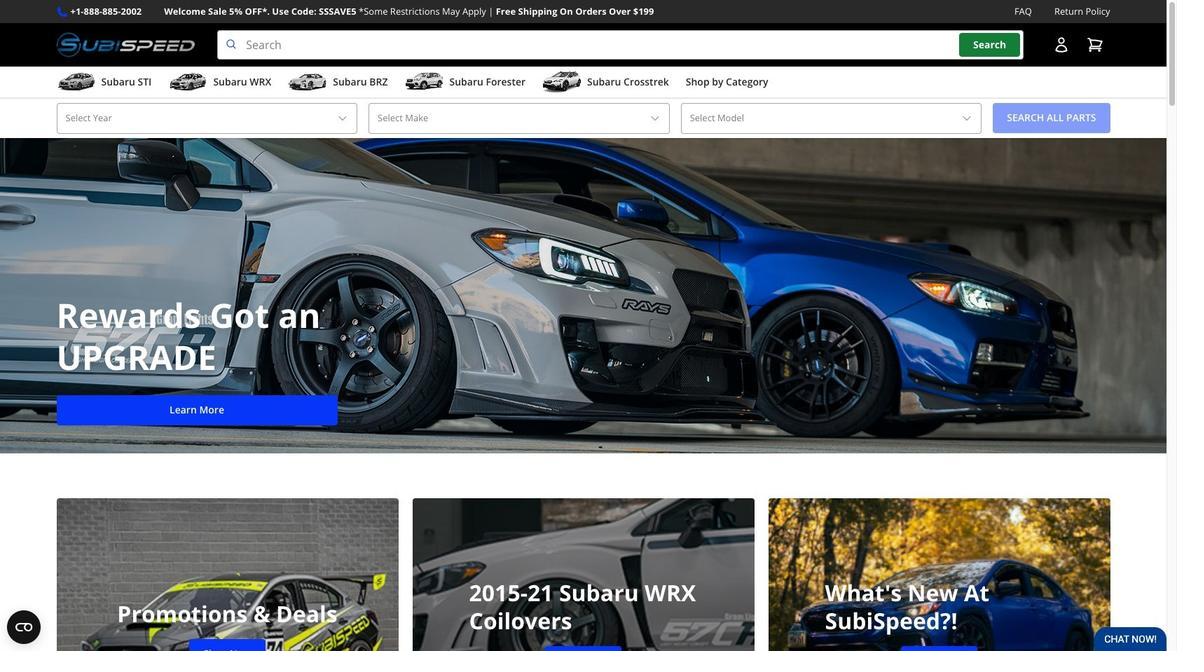 Task type: locate. For each thing, give the bounding box(es) containing it.
coilovers image
[[412, 498, 754, 651]]

Select Year button
[[56, 103, 357, 134]]

Select Model button
[[681, 103, 982, 134]]

select make image
[[649, 113, 661, 124]]

earn rewards image
[[768, 498, 1111, 651]]

a subaru sti thumbnail image image
[[56, 72, 96, 93]]

button image
[[1053, 37, 1070, 53]]

search input field
[[217, 30, 1024, 60]]

select model image
[[962, 113, 973, 124]]

a subaru forester thumbnail image image
[[405, 72, 444, 93]]

a subaru brz thumbnail image image
[[288, 72, 327, 93]]



Task type: describe. For each thing, give the bounding box(es) containing it.
subispeed logo image
[[56, 30, 195, 60]]

select year image
[[337, 113, 348, 124]]

rewards program image
[[0, 138, 1167, 453]]

deals image
[[56, 498, 398, 651]]

open widget image
[[7, 610, 41, 644]]

a subaru crosstrek thumbnail image image
[[542, 72, 582, 93]]

a subaru wrx thumbnail image image
[[168, 72, 208, 93]]

Select Make button
[[369, 103, 670, 134]]



Task type: vqa. For each thing, say whether or not it's contained in the screenshot.
select make BUTTON
yes



